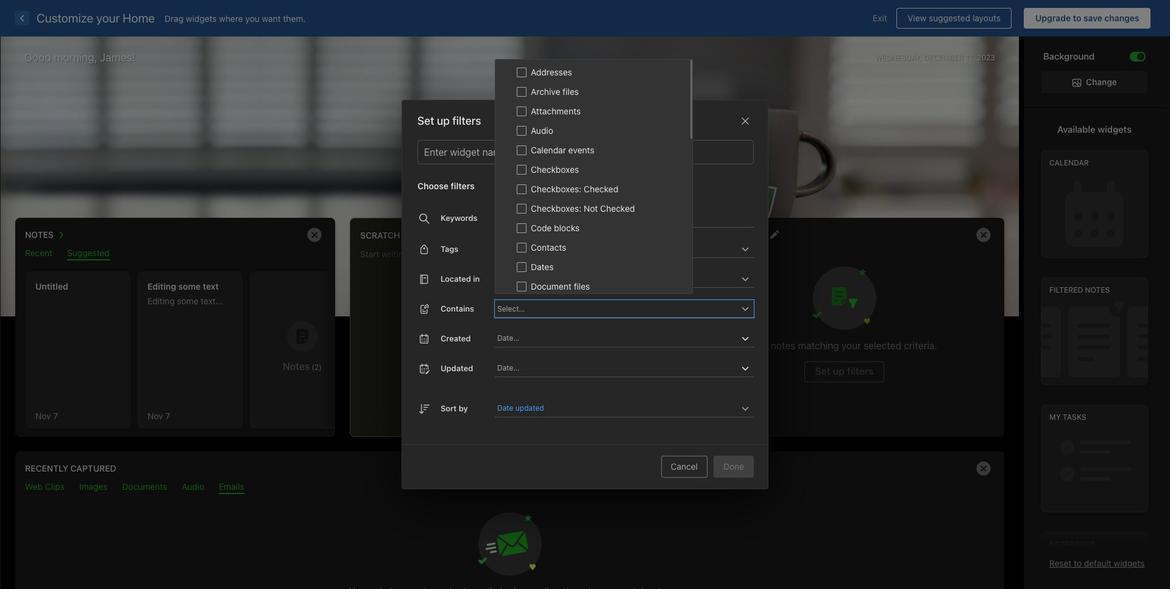 Task type: vqa. For each thing, say whether or not it's contained in the screenshot.
Tags
yes



Task type: locate. For each thing, give the bounding box(es) containing it.
morning,
[[54, 51, 97, 64]]

drag
[[165, 13, 184, 23]]

0 vertical spatial  input text field
[[496, 271, 738, 288]]

upgrade
[[1035, 13, 1071, 23]]

2023
[[977, 53, 995, 62]]

my
[[1050, 413, 1061, 423]]

 input text field down enter keyword field
[[496, 241, 738, 258]]

1 vertical spatial checkboxes:
[[531, 204, 581, 214]]

cancel button
[[661, 457, 708, 478]]

date… inside created date picker field
[[497, 334, 519, 343]]

notes
[[736, 230, 764, 241], [1085, 286, 1110, 295]]

layouts
[[973, 13, 1001, 23]]

where
[[219, 13, 243, 23]]

keywords
[[441, 213, 478, 223]]

0 vertical spatial checkboxes:
[[531, 184, 581, 194]]

widgets for drag
[[186, 13, 217, 23]]

good morning, james!
[[24, 51, 135, 64]]

widgets
[[186, 13, 217, 23], [1098, 124, 1132, 135], [1114, 559, 1145, 569]]

1 date… from the top
[[497, 334, 519, 343]]

created
[[441, 334, 471, 344]]

changes
[[1105, 13, 1139, 23]]

 input text field inside "contains" field
[[496, 300, 738, 318]]

reset to default widgets
[[1049, 559, 1145, 569]]

filtered
[[695, 230, 733, 241], [1050, 286, 1083, 295]]

0 vertical spatial to
[[1073, 13, 1081, 23]]

files for document files
[[574, 282, 590, 292]]

archive
[[531, 87, 560, 97]]

1 vertical spatial checked
[[600, 204, 635, 214]]

date updated
[[497, 404, 544, 413]]

to
[[1073, 13, 1081, 23], [1074, 559, 1082, 569]]

0 horizontal spatial filtered notes
[[695, 230, 764, 241]]

document
[[531, 282, 572, 292]]

filters
[[453, 115, 481, 127], [451, 181, 475, 191]]

1  input text field from the top
[[496, 271, 738, 288]]

date… for updated
[[497, 364, 519, 373]]

2  input text field from the top
[[496, 300, 738, 318]]

row group
[[496, 60, 691, 590]]

 input text field inside the tags field
[[496, 241, 738, 258]]

 input text field down the tags field
[[496, 271, 738, 288]]

remove image
[[302, 223, 327, 247], [972, 223, 996, 247], [972, 457, 996, 481]]

blocks
[[554, 223, 580, 233]]

widgets right drag
[[186, 13, 217, 23]]

filtered inside filtered notes button
[[695, 230, 733, 241]]

Located in field
[[495, 271, 754, 288]]

date… inside updated date picker field
[[497, 364, 519, 373]]

date
[[497, 404, 513, 413]]

1 vertical spatial  input text field
[[547, 400, 738, 417]]

1 vertical spatial filtered
[[1050, 286, 1083, 295]]

Tags field
[[495, 241, 754, 258]]

them.
[[283, 13, 306, 23]]

tasks
[[1063, 413, 1086, 423]]

notebooks
[[1050, 541, 1095, 550]]

1 checkboxes: from the top
[[531, 184, 581, 194]]

in
[[473, 274, 480, 284]]

0 vertical spatial files
[[563, 87, 579, 97]]

files right the "document"
[[574, 282, 590, 292]]

0 vertical spatial date…
[[497, 334, 519, 343]]

widgets for available
[[1098, 124, 1132, 135]]

0 vertical spatial filtered
[[695, 230, 733, 241]]

checkboxes:
[[531, 184, 581, 194], [531, 204, 581, 214]]

1 vertical spatial calendar
[[1050, 159, 1089, 168]]

to left save
[[1073, 13, 1081, 23]]

my tasks
[[1050, 413, 1086, 423]]

 input text field
[[496, 271, 738, 288], [496, 300, 738, 318]]

checkboxes
[[531, 165, 579, 175]]

scratch
[[360, 230, 400, 241]]

date… up the date
[[497, 364, 519, 373]]

row group containing addresses
[[496, 60, 691, 590]]

1 vertical spatial notes
[[1085, 286, 1110, 295]]

0 horizontal spatial filtered
[[695, 230, 733, 241]]

0 vertical spatial widgets
[[186, 13, 217, 23]]

filters right up on the left top of the page
[[453, 115, 481, 127]]

1 vertical spatial  input text field
[[496, 300, 738, 318]]

 input text field inside sort by field
[[547, 400, 738, 417]]

Select281 checkbox
[[517, 107, 527, 116]]

0 vertical spatial calendar
[[531, 145, 566, 155]]

checkboxes: not checked
[[531, 204, 635, 214]]

 input text field for contains
[[496, 300, 738, 318]]

1 vertical spatial to
[[1074, 559, 1082, 569]]

contacts
[[531, 243, 566, 253]]

reset
[[1049, 559, 1072, 569]]

checkboxes: checked
[[531, 184, 618, 194]]

to right reset
[[1074, 559, 1082, 569]]

1 horizontal spatial filtered notes
[[1050, 286, 1110, 295]]

background
[[1043, 51, 1095, 62]]

to inside button
[[1073, 13, 1081, 23]]

2 checkboxes: from the top
[[531, 204, 581, 214]]

calendar down available
[[1050, 159, 1089, 168]]

Contains field
[[495, 300, 754, 318]]

audio
[[531, 126, 553, 136]]

checkboxes: for checkboxes: not checked
[[531, 204, 581, 214]]

2 date… from the top
[[497, 364, 519, 373]]

customize your home
[[37, 11, 155, 25]]

done button
[[714, 457, 754, 478]]

Enter keyword field
[[495, 213, 754, 228]]

0 horizontal spatial calendar
[[531, 145, 566, 155]]

files up attachments
[[563, 87, 579, 97]]

Enter widget name (optional) text field
[[423, 141, 748, 164]]

checkboxes: up code blocks
[[531, 204, 581, 214]]

1 vertical spatial date…
[[497, 364, 519, 373]]

widgets right default
[[1114, 559, 1145, 569]]

scratch pad button
[[360, 227, 419, 243]]

 input text field
[[496, 241, 738, 258], [547, 400, 738, 417]]

wednesday,
[[875, 53, 922, 62]]

filters right choose
[[451, 181, 475, 191]]

drag widgets where you want them.
[[165, 13, 306, 23]]

checked right not
[[600, 204, 635, 214]]

Select289 checkbox
[[517, 263, 527, 272]]

filtered notes
[[695, 230, 764, 241], [1050, 286, 1110, 295]]

0 horizontal spatial notes
[[736, 230, 764, 241]]

scratch pad
[[360, 230, 419, 241]]

1 horizontal spatial notes
[[1085, 286, 1110, 295]]

2 vertical spatial widgets
[[1114, 559, 1145, 569]]

checked up not
[[584, 184, 618, 194]]

0 vertical spatial filtered notes
[[695, 230, 764, 241]]

date… for created
[[497, 334, 519, 343]]

calendar events
[[531, 145, 595, 155]]

Select285 checkbox
[[517, 185, 527, 194]]

date…
[[497, 334, 519, 343], [497, 364, 519, 373]]

reset to default widgets button
[[1049, 559, 1145, 569]]

your
[[96, 11, 120, 25]]

widgets right available
[[1098, 124, 1132, 135]]

notes inside button
[[736, 230, 764, 241]]

updated
[[516, 404, 544, 413]]

date… right created at the left bottom
[[497, 334, 519, 343]]

 input text field inside located in field
[[496, 271, 738, 288]]

calendar for calendar events
[[531, 145, 566, 155]]

checkboxes: down 'checkboxes'
[[531, 184, 581, 194]]

calendar down audio
[[531, 145, 566, 155]]

calendar for calendar
[[1050, 159, 1089, 168]]

files
[[563, 87, 579, 97], [574, 282, 590, 292]]

0 vertical spatial  input text field
[[496, 241, 738, 258]]

attachments
[[531, 106, 581, 116]]

upgrade to save changes button
[[1024, 8, 1151, 29]]

choose
[[417, 181, 449, 191]]

 input text field for located in
[[496, 271, 738, 288]]

document files
[[531, 282, 590, 292]]

code
[[531, 223, 552, 233]]

available
[[1058, 124, 1096, 135]]

calendar
[[531, 145, 566, 155], [1050, 159, 1089, 168]]

0 vertical spatial notes
[[736, 230, 764, 241]]

 input text field down located in field
[[496, 300, 738, 318]]

contains
[[441, 304, 474, 314]]

 input text field down updated date picker field
[[547, 400, 738, 417]]

1 vertical spatial widgets
[[1098, 124, 1132, 135]]

cancel
[[671, 462, 698, 472]]

1 horizontal spatial filtered
[[1050, 286, 1083, 295]]

change
[[1086, 77, 1117, 87]]

1 vertical spatial filters
[[451, 181, 475, 191]]

1 horizontal spatial calendar
[[1050, 159, 1089, 168]]

1 vertical spatial files
[[574, 282, 590, 292]]



Task type: describe. For each thing, give the bounding box(es) containing it.
set
[[417, 115, 434, 127]]

upgrade to save changes
[[1035, 13, 1139, 23]]

by
[[459, 404, 468, 414]]

not
[[584, 204, 598, 214]]

james!
[[100, 51, 135, 64]]

change button
[[1042, 71, 1148, 93]]

Select280 checkbox
[[517, 87, 527, 97]]

edit widget title image
[[770, 230, 779, 240]]

Select286 checkbox
[[517, 204, 527, 214]]

you
[[245, 13, 260, 23]]

suggested
[[929, 13, 970, 23]]

located in
[[441, 274, 480, 284]]

Select283 checkbox
[[517, 146, 527, 155]]

Select282 checkbox
[[517, 126, 527, 136]]

to for upgrade
[[1073, 13, 1081, 23]]

exit button
[[864, 8, 896, 29]]

to for reset
[[1074, 559, 1082, 569]]

0 vertical spatial checked
[[584, 184, 618, 194]]

view suggested layouts
[[908, 13, 1001, 23]]

archive files
[[531, 87, 579, 97]]

code blocks
[[531, 223, 580, 233]]

sort by
[[441, 404, 468, 414]]

pad
[[402, 230, 419, 241]]

tags
[[441, 244, 458, 254]]

set up filters
[[417, 115, 481, 127]]

updated
[[441, 364, 473, 373]]

1 vertical spatial filtered notes
[[1050, 286, 1110, 295]]

default
[[1084, 559, 1112, 569]]

Select287 checkbox
[[517, 224, 527, 233]]

good
[[24, 51, 51, 64]]

view
[[908, 13, 927, 23]]

checkboxes: for checkboxes: checked
[[531, 184, 581, 194]]

Select290 checkbox
[[517, 282, 527, 292]]

dates
[[531, 262, 554, 272]]

Select279 checkbox
[[517, 68, 527, 77]]

save
[[1084, 13, 1102, 23]]

view suggested layouts button
[[896, 8, 1012, 29]]

sort
[[441, 404, 457, 414]]

13,
[[965, 53, 975, 62]]

date updated button
[[497, 402, 546, 416]]

available widgets
[[1058, 124, 1132, 135]]

want
[[262, 13, 281, 23]]

0 vertical spatial filters
[[453, 115, 481, 127]]

up
[[437, 115, 450, 127]]

done
[[723, 462, 744, 472]]

files for archive files
[[563, 87, 579, 97]]

wednesday, december 13, 2023
[[875, 53, 995, 62]]

Sort by field
[[495, 400, 754, 418]]

choose filters
[[417, 181, 475, 191]]

exit
[[873, 13, 887, 23]]

close image
[[738, 114, 753, 129]]

customize
[[37, 11, 93, 25]]

Updated Date picker field
[[495, 360, 769, 378]]

events
[[568, 145, 595, 155]]

home
[[123, 11, 155, 25]]

Select288 checkbox
[[517, 243, 527, 253]]

filtered notes button
[[695, 227, 764, 243]]

located
[[441, 274, 471, 284]]

december
[[924, 53, 963, 62]]

addresses
[[531, 67, 572, 77]]

Created Date picker field
[[495, 330, 769, 348]]

Select284 checkbox
[[517, 165, 527, 175]]



